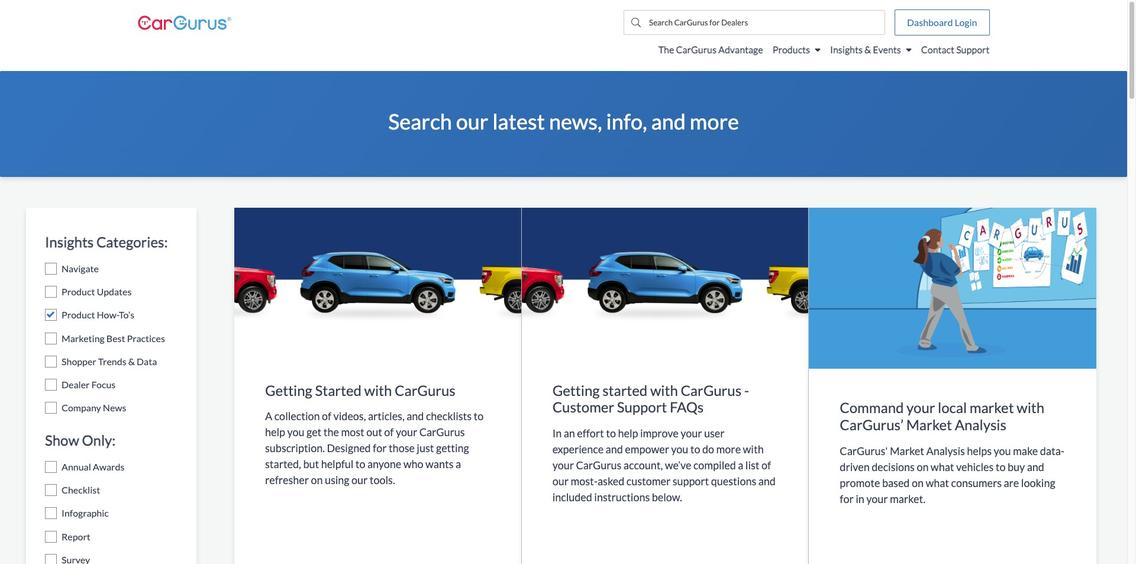 Task type: vqa. For each thing, say whether or not it's contained in the screenshot.
2022 corresponding to CarGurus Intelligence Report - October 2022 Recap
no



Task type: locate. For each thing, give the bounding box(es) containing it.
just
[[417, 442, 434, 455]]

do
[[703, 443, 715, 456]]

make
[[1014, 444, 1039, 457]]

of up the
[[322, 410, 332, 423]]

0 horizontal spatial for
[[373, 442, 387, 455]]

support
[[673, 475, 710, 488]]

0 vertical spatial for
[[373, 442, 387, 455]]

effort
[[578, 427, 604, 440]]

1 horizontal spatial help
[[618, 427, 639, 440]]

0 horizontal spatial &
[[128, 356, 135, 367]]

1 vertical spatial support
[[617, 399, 668, 416]]

1 vertical spatial more
[[717, 443, 741, 456]]

2 image to illustrate article content image from the left
[[522, 208, 809, 351]]

1 vertical spatial insights
[[45, 233, 94, 251]]

subscription.
[[265, 442, 325, 455]]

dealer focus
[[62, 379, 116, 390]]

news,
[[549, 108, 603, 134]]

getting up collection
[[265, 382, 313, 399]]

1 horizontal spatial support
[[957, 44, 990, 55]]

1 horizontal spatial for
[[840, 492, 854, 505]]

2 getting from the left
[[553, 382, 600, 399]]

you up buy
[[995, 444, 1012, 457]]

cargurus left -
[[681, 382, 742, 399]]

how-
[[97, 309, 119, 321]]

and right "articles,"
[[407, 410, 424, 423]]

you up subscription.
[[287, 426, 305, 439]]

support down login
[[957, 44, 990, 55]]

market.
[[891, 492, 926, 505]]

image to illustrate article content image for started
[[522, 208, 809, 351]]

0 vertical spatial market
[[907, 416, 953, 433]]

an
[[564, 427, 575, 440]]

contact support link
[[922, 44, 990, 62]]

command
[[840, 399, 904, 416]]

data-
[[1041, 444, 1065, 457]]

cargurus inside a collection of videos, articles, and checklists to help you get the most out of your cargurus subscription. designed for those just getting started, but helpful to anyone who wants a refresher on using our tools.
[[420, 426, 465, 439]]

product down navigate
[[62, 286, 95, 297]]

instructions
[[595, 491, 650, 504]]

shopper trends & data
[[62, 356, 157, 367]]

with inside command your local market with cargurus' market analysis
[[1017, 399, 1045, 416]]

0 horizontal spatial help
[[265, 426, 285, 439]]

product up the marketing
[[62, 309, 95, 321]]

analysis up vehicles
[[927, 444, 966, 457]]

with up list
[[743, 443, 764, 456]]

customer
[[553, 399, 615, 416]]

a inside a collection of videos, articles, and checklists to help you get the most out of your cargurus subscription. designed for those just getting started, but helpful to anyone who wants a refresher on using our tools.
[[456, 458, 461, 471]]

image to illustrate article content image
[[234, 208, 521, 351], [522, 208, 809, 351], [810, 208, 1097, 369]]

our left latest
[[456, 108, 489, 134]]

1 horizontal spatial image to illustrate article content image
[[522, 208, 809, 351]]

getting for getting started with cargurus - customer support faqs
[[553, 382, 600, 399]]

based
[[883, 476, 910, 489]]

designed
[[327, 442, 371, 455]]

1 vertical spatial &
[[128, 356, 135, 367]]

out
[[367, 426, 382, 439]]

with right started on the bottom
[[651, 382, 678, 399]]

insights up navigate
[[45, 233, 94, 251]]

on inside a collection of videos, articles, and checklists to help you get the most out of your cargurus subscription. designed for those just getting started, but helpful to anyone who wants a refresher on using our tools.
[[311, 474, 323, 487]]

help inside a collection of videos, articles, and checklists to help you get the most out of your cargurus subscription. designed for those just getting started, but helpful to anyone who wants a refresher on using our tools.
[[265, 426, 285, 439]]

& left data
[[128, 356, 135, 367]]

market up cargurus' market analysis helps you make data- driven decisions on what vehicles to buy and promote based on what consumers are looking for in your market.
[[907, 416, 953, 433]]

and
[[652, 108, 686, 134], [407, 410, 424, 423], [606, 443, 623, 456], [1028, 460, 1045, 473], [759, 475, 776, 488]]

3 image to illustrate article content image from the left
[[810, 208, 1097, 369]]

0 vertical spatial &
[[865, 44, 872, 55]]

analysis up helps
[[956, 416, 1007, 433]]

2 horizontal spatial image to illustrate article content image
[[810, 208, 1097, 369]]

market
[[907, 416, 953, 433], [891, 444, 925, 457]]

product for product updates
[[62, 286, 95, 297]]

1 image to illustrate article content image from the left
[[234, 208, 521, 351]]

of
[[322, 410, 332, 423], [385, 426, 394, 439], [762, 459, 772, 472]]

getting
[[436, 442, 469, 455]]

a inside in an effort to help improve your user experience and empower you to do more with your cargurus account, we've compiled a list of our most-asked customer support questions and included instructions below.
[[739, 459, 744, 472]]

your
[[907, 399, 936, 416], [396, 426, 418, 439], [681, 427, 703, 440], [553, 459, 574, 472], [867, 492, 889, 505]]

what left "consumers"
[[926, 476, 950, 489]]

1 vertical spatial for
[[840, 492, 854, 505]]

product
[[62, 286, 95, 297], [62, 309, 95, 321]]

contact support
[[922, 44, 990, 55]]

0 horizontal spatial our
[[352, 474, 368, 487]]

1 vertical spatial of
[[385, 426, 394, 439]]

our up the included
[[553, 475, 569, 488]]

1 vertical spatial analysis
[[927, 444, 966, 457]]

2 vertical spatial of
[[762, 459, 772, 472]]

your left user
[[681, 427, 703, 440]]

with up "articles,"
[[365, 382, 392, 399]]

helps
[[968, 444, 993, 457]]

2 product from the top
[[62, 309, 95, 321]]

2 horizontal spatial our
[[553, 475, 569, 488]]

a left list
[[739, 459, 744, 472]]

product updates
[[62, 286, 132, 297]]

the
[[659, 44, 675, 55]]

0 horizontal spatial you
[[287, 426, 305, 439]]

& left events
[[865, 44, 872, 55]]

with right market
[[1017, 399, 1045, 416]]

to
[[474, 410, 484, 423], [607, 427, 616, 440], [691, 443, 701, 456], [356, 458, 366, 471], [996, 460, 1006, 473]]

getting up the an
[[553, 382, 600, 399]]

&
[[865, 44, 872, 55], [128, 356, 135, 367]]

0 vertical spatial analysis
[[956, 416, 1007, 433]]

compiled
[[694, 459, 737, 472]]

our right using
[[352, 474, 368, 487]]

on right decisions
[[917, 460, 929, 473]]

1 horizontal spatial getting
[[553, 382, 600, 399]]

awards
[[93, 461, 125, 473]]

to right checklists
[[474, 410, 484, 423]]

support up improve
[[617, 399, 668, 416]]

what
[[931, 460, 955, 473], [926, 476, 950, 489]]

support
[[957, 44, 990, 55], [617, 399, 668, 416]]

of inside in an effort to help improve your user experience and empower you to do more with your cargurus account, we've compiled a list of our most-asked customer support questions and included instructions below.
[[762, 459, 772, 472]]

we've
[[665, 459, 692, 472]]

support inside getting started with cargurus - customer support faqs
[[617, 399, 668, 416]]

help inside in an effort to help improve your user experience and empower you to do more with your cargurus account, we've compiled a list of our most-asked customer support questions and included instructions below.
[[618, 427, 639, 440]]

getting inside getting started with cargurus - customer support faqs
[[553, 382, 600, 399]]

0 vertical spatial insights
[[831, 44, 863, 55]]

cargurus logo image
[[138, 15, 231, 30]]

product how-to's
[[62, 309, 134, 321]]

2 horizontal spatial of
[[762, 459, 772, 472]]

to down designed
[[356, 458, 366, 471]]

decisions
[[872, 460, 915, 473]]

to left buy
[[996, 460, 1006, 473]]

your up the those
[[396, 426, 418, 439]]

cargurus'
[[840, 444, 889, 457]]

cargurus up asked
[[576, 459, 622, 472]]

on
[[917, 460, 929, 473], [311, 474, 323, 487], [912, 476, 924, 489]]

and right info,
[[652, 108, 686, 134]]

for
[[373, 442, 387, 455], [840, 492, 854, 505]]

your left local
[[907, 399, 936, 416]]

driven
[[840, 460, 870, 473]]

1 horizontal spatial insights
[[831, 44, 863, 55]]

improve
[[641, 427, 679, 440]]

cargurus
[[677, 44, 717, 55], [395, 382, 456, 399], [681, 382, 742, 399], [420, 426, 465, 439], [576, 459, 622, 472]]

cargurus down checklists
[[420, 426, 465, 439]]

0 vertical spatial product
[[62, 286, 95, 297]]

of right out
[[385, 426, 394, 439]]

focus
[[92, 379, 116, 390]]

caret down image
[[906, 45, 912, 54]]

you inside in an effort to help improve your user experience and empower you to do more with your cargurus account, we've compiled a list of our most-asked customer support questions and included instructions below.
[[672, 443, 689, 456]]

practices
[[127, 333, 165, 344]]

1 vertical spatial market
[[891, 444, 925, 457]]

a down the getting
[[456, 458, 461, 471]]

marketing
[[62, 333, 105, 344]]

getting
[[265, 382, 313, 399], [553, 382, 600, 399]]

for up anyone in the left of the page
[[373, 442, 387, 455]]

0 horizontal spatial a
[[456, 458, 461, 471]]

0 horizontal spatial of
[[322, 410, 332, 423]]

to inside cargurus' market analysis helps you make data- driven decisions on what vehicles to buy and promote based on what consumers are looking for in your market.
[[996, 460, 1006, 473]]

1 horizontal spatial a
[[739, 459, 744, 472]]

infographic
[[62, 508, 109, 519]]

are
[[1005, 476, 1020, 489]]

insights for insights & events
[[831, 44, 863, 55]]

Search CarGurus for Dealers search field
[[648, 11, 885, 34]]

consumers
[[952, 476, 1003, 489]]

1 product from the top
[[62, 286, 95, 297]]

getting started with cargurus - customer support faqs
[[553, 382, 750, 416]]

company
[[62, 402, 101, 413]]

your down experience
[[553, 459, 574, 472]]

on down but
[[311, 474, 323, 487]]

dashboard
[[908, 17, 954, 28]]

marketing best practices
[[62, 333, 165, 344]]

1 vertical spatial product
[[62, 309, 95, 321]]

categories:
[[96, 233, 168, 251]]

1 horizontal spatial you
[[672, 443, 689, 456]]

you up we've
[[672, 443, 689, 456]]

dashboard login button
[[895, 9, 990, 36]]

0 horizontal spatial insights
[[45, 233, 94, 251]]

you inside cargurus' market analysis helps you make data- driven decisions on what vehicles to buy and promote based on what consumers are looking for in your market.
[[995, 444, 1012, 457]]

2 horizontal spatial you
[[995, 444, 1012, 457]]

checklists
[[426, 410, 472, 423]]

what left vehicles
[[931, 460, 955, 473]]

0 horizontal spatial image to illustrate article content image
[[234, 208, 521, 351]]

0 vertical spatial of
[[322, 410, 332, 423]]

show only:
[[45, 432, 116, 449]]

help down a
[[265, 426, 285, 439]]

with
[[365, 382, 392, 399], [651, 382, 678, 399], [1017, 399, 1045, 416], [743, 443, 764, 456]]

customer
[[627, 475, 671, 488]]

who
[[404, 458, 424, 471]]

for left in
[[840, 492, 854, 505]]

your right in
[[867, 492, 889, 505]]

a collection of videos, articles, and checklists to help you get the most out of your cargurus subscription. designed for those just getting started, but helpful to anyone who wants a refresher on using our tools.
[[265, 410, 484, 487]]

and up looking
[[1028, 460, 1045, 473]]

1 getting from the left
[[265, 382, 313, 399]]

using
[[325, 474, 350, 487]]

insights right caret down image
[[831, 44, 863, 55]]

0 horizontal spatial getting
[[265, 382, 313, 399]]

more inside in an effort to help improve your user experience and empower you to do more with your cargurus account, we've compiled a list of our most-asked customer support questions and included instructions below.
[[717, 443, 741, 456]]

for inside cargurus' market analysis helps you make data- driven decisions on what vehicles to buy and promote based on what consumers are looking for in your market.
[[840, 492, 854, 505]]

below.
[[652, 491, 683, 504]]

but
[[303, 458, 319, 471]]

market up decisions
[[891, 444, 925, 457]]

events
[[874, 44, 902, 55]]

buy
[[1008, 460, 1026, 473]]

0 horizontal spatial support
[[617, 399, 668, 416]]

account,
[[624, 459, 663, 472]]

help up empower
[[618, 427, 639, 440]]

of right list
[[762, 459, 772, 472]]



Task type: describe. For each thing, give the bounding box(es) containing it.
cargurus right the
[[677, 44, 717, 55]]

search our latest news, info, and more
[[389, 108, 739, 134]]

analysis inside command your local market with cargurus' market analysis
[[956, 416, 1007, 433]]

to left do
[[691, 443, 701, 456]]

image to illustrate article content image for started
[[234, 208, 521, 351]]

to right effort
[[607, 427, 616, 440]]

get
[[307, 426, 322, 439]]

user
[[705, 427, 725, 440]]

-
[[745, 382, 750, 399]]

looking
[[1022, 476, 1056, 489]]

1 horizontal spatial of
[[385, 426, 394, 439]]

and up asked
[[606, 443, 623, 456]]

image to illustrate article content image for your
[[810, 208, 1097, 369]]

navigate
[[62, 263, 99, 274]]

annual
[[62, 461, 91, 473]]

your inside a collection of videos, articles, and checklists to help you get the most out of your cargurus subscription. designed for those just getting started, but helpful to anyone who wants a refresher on using our tools.
[[396, 426, 418, 439]]

shopper
[[62, 356, 96, 367]]

the
[[324, 426, 339, 439]]

getting started with cargurus
[[265, 382, 456, 399]]

for inside a collection of videos, articles, and checklists to help you get the most out of your cargurus subscription. designed for those just getting started, but helpful to anyone who wants a refresher on using our tools.
[[373, 442, 387, 455]]

news
[[103, 402, 126, 413]]

experience
[[553, 443, 604, 456]]

our inside in an effort to help improve your user experience and empower you to do more with your cargurus account, we've compiled a list of our most-asked customer support questions and included instructions below.
[[553, 475, 569, 488]]

product for product how-to's
[[62, 309, 95, 321]]

contact
[[922, 44, 955, 55]]

caret down image
[[815, 45, 821, 54]]

best
[[106, 333, 125, 344]]

cargurus'
[[840, 416, 904, 433]]

in
[[553, 427, 562, 440]]

your inside cargurus' market analysis helps you make data- driven decisions on what vehicles to buy and promote based on what consumers are looking for in your market.
[[867, 492, 889, 505]]

in
[[856, 492, 865, 505]]

the cargurus advantage link
[[659, 44, 764, 62]]

insights for insights categories:
[[45, 233, 94, 251]]

started
[[315, 382, 362, 399]]

login
[[955, 17, 978, 28]]

0 vertical spatial more
[[690, 108, 739, 134]]

those
[[389, 442, 415, 455]]

videos,
[[334, 410, 366, 423]]

you inside a collection of videos, articles, and checklists to help you get the most out of your cargurus subscription. designed for those just getting started, but helpful to anyone who wants a refresher on using our tools.
[[287, 426, 305, 439]]

and inside cargurus' market analysis helps you make data- driven decisions on what vehicles to buy and promote based on what consumers are looking for in your market.
[[1028, 460, 1045, 473]]

products
[[773, 44, 811, 55]]

data
[[137, 356, 157, 367]]

cargurus inside in an effort to help improve your user experience and empower you to do more with your cargurus account, we've compiled a list of our most-asked customer support questions and included instructions below.
[[576, 459, 622, 472]]

to's
[[119, 309, 134, 321]]

cargurus up checklists
[[395, 382, 456, 399]]

only:
[[82, 432, 116, 449]]

vehicles
[[957, 460, 994, 473]]

and down list
[[759, 475, 776, 488]]

faqs
[[670, 399, 704, 416]]

your inside command your local market with cargurus' market analysis
[[907, 399, 936, 416]]

cargurus logo link
[[138, 15, 231, 30]]

0 vertical spatial support
[[957, 44, 990, 55]]

anyone
[[368, 458, 402, 471]]

most
[[341, 426, 365, 439]]

search image
[[632, 18, 641, 27]]

command your local market with cargurus' market analysis
[[840, 399, 1045, 433]]

trends
[[98, 356, 127, 367]]

insights & events
[[831, 44, 902, 55]]

cargurus' market analysis helps you make data- driven decisions on what vehicles to buy and promote based on what consumers are looking for in your market.
[[840, 444, 1065, 505]]

most-
[[571, 475, 598, 488]]

collection
[[275, 410, 320, 423]]

empower
[[625, 443, 670, 456]]

in an effort to help improve your user experience and empower you to do more with your cargurus account, we've compiled a list of our most-asked customer support questions and included instructions below.
[[553, 427, 776, 504]]

a
[[265, 410, 273, 423]]

market inside cargurus' market analysis helps you make data- driven decisions on what vehicles to buy and promote based on what consumers are looking for in your market.
[[891, 444, 925, 457]]

our inside a collection of videos, articles, and checklists to help you get the most out of your cargurus subscription. designed for those just getting started, but helpful to anyone who wants a refresher on using our tools.
[[352, 474, 368, 487]]

and inside a collection of videos, articles, and checklists to help you get the most out of your cargurus subscription. designed for those just getting started, but helpful to anyone who wants a refresher on using our tools.
[[407, 410, 424, 423]]

with inside in an effort to help improve your user experience and empower you to do more with your cargurus account, we've compiled a list of our most-asked customer support questions and included instructions below.
[[743, 443, 764, 456]]

report
[[62, 531, 91, 542]]

on up the market.
[[912, 476, 924, 489]]

company news
[[62, 402, 126, 413]]

wants
[[426, 458, 454, 471]]

annual awards
[[62, 461, 125, 473]]

0 vertical spatial what
[[931, 460, 955, 473]]

getting for getting started with cargurus
[[265, 382, 313, 399]]

helpful
[[321, 458, 354, 471]]

with inside getting started with cargurus - customer support faqs
[[651, 382, 678, 399]]

promote
[[840, 476, 881, 489]]

started
[[603, 382, 648, 399]]

advantage
[[719, 44, 764, 55]]

latest
[[493, 108, 545, 134]]

checklist
[[62, 485, 100, 496]]

1 horizontal spatial &
[[865, 44, 872, 55]]

search
[[389, 108, 452, 134]]

cargurus inside getting started with cargurus - customer support faqs
[[681, 382, 742, 399]]

articles,
[[368, 410, 405, 423]]

updates
[[97, 286, 132, 297]]

the cargurus advantage
[[659, 44, 764, 55]]

1 horizontal spatial our
[[456, 108, 489, 134]]

insights categories:
[[45, 233, 168, 251]]

1 vertical spatial what
[[926, 476, 950, 489]]

tools.
[[370, 474, 395, 487]]

dashboard login
[[908, 17, 978, 28]]

list
[[746, 459, 760, 472]]

market inside command your local market with cargurus' market analysis
[[907, 416, 953, 433]]

asked
[[598, 475, 625, 488]]

analysis inside cargurus' market analysis helps you make data- driven decisions on what vehicles to buy and promote based on what consumers are looking for in your market.
[[927, 444, 966, 457]]

questions
[[712, 475, 757, 488]]



